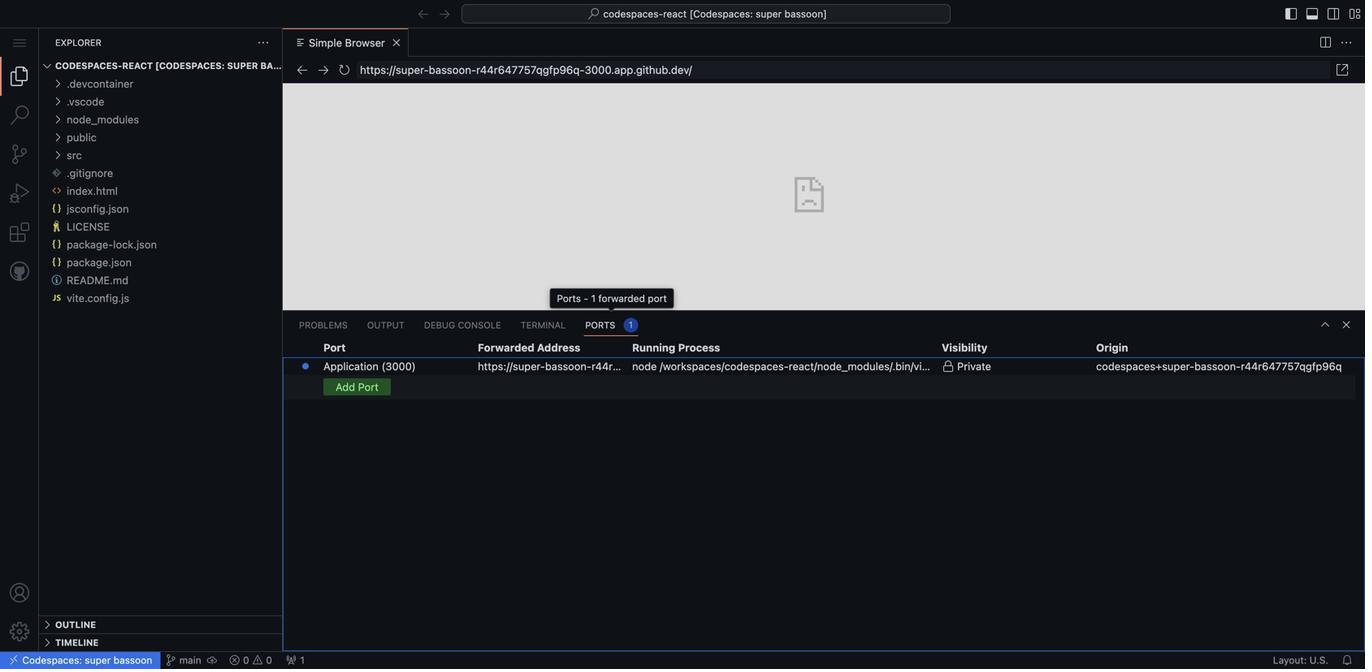 Task type: vqa. For each thing, say whether or not it's contained in the screenshot.
Notifications image
yes



Task type: locate. For each thing, give the bounding box(es) containing it.
ports up terminal link
[[557, 293, 581, 304]]

running process
[[633, 342, 721, 354]]

tree item expanded image
[[45, 93, 69, 111], [45, 146, 69, 164]]

port down the application (3000) link
[[358, 381, 379, 393]]

ports for ports
[[586, 320, 616, 331]]

simple browser
[[309, 37, 385, 49]]

0 vertical spatial 1
[[591, 293, 596, 304]]

source control (⌃⇧g) tab
[[0, 135, 39, 174]]

0 right codespaces-react (git) - publish to github image
[[240, 655, 252, 667]]

2 vertical spatial super
[[85, 655, 111, 667]]

.devcontainer
[[67, 78, 134, 90]]

react
[[663, 8, 687, 20], [122, 61, 153, 71]]

codespaces-react (git) - publish to github image
[[206, 655, 218, 667]]

codespaces- for search icon
[[604, 8, 664, 20]]

ports
[[557, 293, 581, 304], [586, 320, 616, 331]]

0 vertical spatial [codespaces:
[[690, 8, 753, 20]]

1 vertical spatial [codespaces:
[[155, 61, 225, 71]]

port right "forwarded"
[[648, 293, 667, 304]]

ports link
[[584, 313, 617, 338]]

index.html link
[[67, 185, 118, 197]]

0 vertical spatial react
[[663, 8, 687, 20]]

1 horizontal spatial port
[[358, 381, 379, 393]]

1 vertical spatial react
[[122, 61, 153, 71]]

1 vertical spatial tree item expanded image
[[45, 146, 69, 164]]

[codespaces:
[[690, 8, 753, 20], [155, 61, 225, 71]]

3000.app.github.dev/
[[698, 361, 803, 373]]

[codespaces: for "view pane container expanded" image
[[155, 61, 225, 71]]

view pane container collapsed image
[[41, 637, 54, 650]]

Maximize Panel Size checkbox
[[1317, 316, 1335, 334]]

[codespaces: for search icon
[[690, 8, 753, 20]]

debug console
[[424, 320, 501, 331]]

view pane container expanded image
[[41, 59, 54, 72]]

react up .devcontainer link
[[122, 61, 153, 71]]

1 up ports link
[[591, 293, 596, 304]]

origin
[[1097, 342, 1129, 354]]

codespaces-react [codespaces: super bassoon] inside codespaces-react [codespaces: super bassoon] dropdown button
[[55, 61, 311, 71]]

react for "view pane container expanded" image
[[122, 61, 153, 71]]

0 horizontal spatial [codespaces:
[[155, 61, 225, 71]]

1 vertical spatial codespaces-react [codespaces: super bassoon]
[[55, 61, 311, 71]]

https://super-bassoon-r44r647757qgfp96q-3000.app.github.dev/
[[478, 361, 803, 373]]

tree item expanded image for .devcontainer
[[45, 75, 69, 93]]

tree item expanded image for node_modules
[[45, 111, 69, 128]]

super
[[756, 8, 782, 20], [227, 61, 258, 71], [85, 655, 111, 667]]

codespaces- for "view pane container expanded" image
[[55, 61, 122, 71]]

codespaces- right search icon
[[604, 8, 664, 20]]

1 vertical spatial super
[[227, 61, 258, 71]]

0 horizontal spatial 1
[[297, 655, 306, 667]]

node /workspaces/codespaces-react/node_modules/.bin/vite --port 3000 (3083)
[[633, 361, 1032, 373]]

bassoon] for search icon
[[785, 8, 827, 20]]

1 inside tab
[[629, 320, 633, 330]]

1 vertical spatial active view switcher tab list
[[289, 311, 647, 340]]

port up application
[[324, 342, 346, 354]]

readme.md link
[[67, 274, 128, 287]]

1 horizontal spatial port
[[945, 361, 965, 373]]

0 horizontal spatial bassoon]
[[261, 61, 311, 71]]

codespaces-react [codespaces: super bassoon] for "view pane container expanded" image
[[55, 61, 311, 71]]

1 vertical spatial port
[[945, 361, 965, 373]]

1 button
[[281, 652, 310, 670]]

1 horizontal spatial super
[[227, 61, 258, 71]]

add port list item
[[283, 376, 1366, 400]]

explorer (⇧⌘e) tab
[[0, 57, 39, 96]]

port
[[648, 293, 667, 304], [945, 361, 965, 373]]

1 inside 'button'
[[297, 655, 306, 667]]

problems link
[[298, 313, 349, 338]]

2 bassoon- from the left
[[1195, 361, 1242, 373]]

2 tree item expanded image from the top
[[45, 111, 69, 128]]

timeline
[[55, 638, 99, 649]]

1 horizontal spatial ports
[[586, 320, 616, 331]]

tab left index.html
[[0, 174, 39, 213]]

0 vertical spatial port
[[324, 342, 346, 354]]

1 right warning image at the left bottom of the page
[[297, 655, 306, 667]]

tab left public
[[0, 96, 39, 135]]

https://super-
[[478, 361, 545, 373]]

tree item expanded image down public "link" at the left top
[[45, 146, 69, 164]]

(3000)
[[382, 361, 416, 373]]

main
[[177, 655, 201, 667]]

2 vertical spatial 1
[[297, 655, 306, 667]]

0 horizontal spatial react
[[122, 61, 153, 71]]

1 tree item expanded image from the top
[[45, 75, 69, 93]]

codespaces+super-bassoon-r44r647757qgfp96q link
[[1097, 361, 1343, 373]]

0 vertical spatial active view switcher tab list
[[0, 57, 39, 291]]

readme.md
[[67, 274, 128, 287]]

tree item expanded image
[[45, 75, 69, 93], [45, 111, 69, 128], [45, 128, 69, 146]]

tab left readme.md
[[0, 252, 39, 291]]

[codespaces: inside toolbar
[[690, 8, 753, 20]]

1 horizontal spatial [codespaces:
[[690, 8, 753, 20]]

port down visibility
[[945, 361, 965, 373]]

0 horizontal spatial super
[[85, 655, 111, 667]]

0 left radio tower image
[[263, 655, 272, 667]]

node_modules
[[67, 113, 139, 126]]

codespaces-react [codespaces: super bassoon] inside codespaces-react [codespaces: super bassoon] toolbar
[[604, 8, 827, 20]]

.vscode link
[[67, 96, 104, 108]]

ports - 1 forwarded port
[[557, 293, 667, 304]]

bassoon
[[114, 655, 152, 667]]

0 vertical spatial port
[[648, 293, 667, 304]]

tab
[[0, 96, 39, 135], [0, 174, 39, 213], [0, 213, 39, 252], [0, 252, 39, 291], [576, 311, 647, 340]]

0 horizontal spatial 0
[[240, 655, 252, 667]]

codespaces- up .devcontainer
[[55, 61, 122, 71]]

(3083)
[[997, 361, 1032, 373]]

codespaces: super bassoon
[[20, 655, 152, 667]]

1 horizontal spatial codespaces-react [codespaces: super bassoon]
[[604, 8, 827, 20]]

lock.json
[[113, 239, 157, 251]]

tab down ports - 1 forwarded port
[[576, 311, 647, 340]]

1 vertical spatial ports
[[586, 320, 616, 331]]

tree item expanded image up src link
[[45, 128, 69, 146]]

react inside toolbar
[[663, 8, 687, 20]]

0 horizontal spatial bassoon-
[[545, 361, 592, 373]]

0 horizontal spatial codespaces-
[[55, 61, 122, 71]]

layout:
[[1274, 655, 1308, 667]]

https://super-bassoon-r44r647757qgfp96q-3000.app.github.dev/ link
[[478, 361, 803, 373]]

tree item expanded image down "view pane container expanded" image
[[45, 93, 69, 111]]

0 vertical spatial bassoon]
[[785, 8, 827, 20]]

super inside toolbar
[[756, 8, 782, 20]]

0 horizontal spatial codespaces-react [codespaces: super bassoon]
[[55, 61, 311, 71]]

toolbar
[[1317, 311, 1359, 339]]

tab left license link at the top of page
[[0, 213, 39, 252]]

3 tree item expanded image from the top
[[45, 128, 69, 146]]

1 vertical spatial bassoon]
[[261, 61, 311, 71]]

bassoon-
[[545, 361, 592, 373], [1195, 361, 1242, 373]]

0 horizontal spatial ports
[[557, 293, 581, 304]]

status containing codespaces: super bassoon
[[0, 652, 1366, 670]]

debug console link
[[423, 313, 503, 338]]

1 bassoon- from the left
[[545, 361, 592, 373]]

3000
[[968, 361, 995, 373]]

1 horizontal spatial codespaces-
[[604, 8, 664, 20]]

ports down ports - 1 forwarded port
[[586, 320, 616, 331]]

bassoon] inside explorer section: codespaces-react [codespaces: super bassoon] element
[[261, 61, 311, 71]]

super for search icon
[[756, 8, 782, 20]]

ports inside tab
[[586, 320, 616, 331]]

1 horizontal spatial bassoon-
[[1195, 361, 1242, 373]]

private
[[958, 361, 992, 373]]

2 tree item expanded image from the top
[[45, 146, 69, 164]]

tree item expanded image down "view pane container expanded" image
[[45, 75, 69, 93]]

super inside button
[[85, 655, 111, 667]]

1 horizontal spatial active view switcher tab list
[[289, 311, 647, 340]]

application
[[0, 0, 1366, 670]]

codespaces- inside dropdown button
[[55, 61, 122, 71]]

0 vertical spatial ports
[[557, 293, 581, 304]]

title actions toolbar
[[1283, 0, 1364, 28]]

-
[[584, 293, 589, 304], [935, 361, 940, 373], [940, 361, 945, 373]]

simple browser link
[[309, 37, 385, 49]]

[codespaces: inside dropdown button
[[155, 61, 225, 71]]

0 vertical spatial super
[[756, 8, 782, 20]]

codespaces-react [codespaces: super bassoon] toolbar
[[415, 4, 951, 24]]

port
[[324, 342, 346, 354], [358, 381, 379, 393]]

1 vertical spatial port
[[358, 381, 379, 393]]

codespaces-react [codespaces: super bassoon]
[[604, 8, 827, 20], [55, 61, 311, 71]]

layout: u.s.
[[1274, 655, 1329, 667]]

status
[[0, 652, 1366, 670]]

bassoon] inside codespaces-react [codespaces: super bassoon] toolbar
[[785, 8, 827, 20]]

active view switcher tab list up the forwarded
[[289, 311, 647, 340]]

2 horizontal spatial 1
[[629, 320, 633, 330]]

1 vertical spatial codespaces-
[[55, 61, 122, 71]]

0 vertical spatial codespaces-react [codespaces: super bassoon]
[[604, 8, 827, 20]]

simple
[[309, 37, 342, 49]]

1 down "forwarded"
[[629, 320, 633, 330]]

1 horizontal spatial bassoon]
[[785, 8, 827, 20]]

manage toolbar
[[0, 574, 39, 652]]

active view switcher tab list
[[0, 57, 39, 291], [289, 311, 647, 340]]

tree item expanded image up public
[[45, 111, 69, 128]]

jsconfig.json link
[[67, 203, 129, 215]]

node /workspaces/codespaces-react/node_modules/.bin/vite --port 3000 (3083) link
[[633, 361, 1032, 373]]

private link
[[958, 361, 992, 373]]

2 horizontal spatial super
[[756, 8, 782, 20]]

2 0 from the left
[[263, 655, 272, 667]]

port inside button
[[358, 381, 379, 393]]

1 horizontal spatial react
[[663, 8, 687, 20]]

public link
[[67, 131, 97, 143]]

ports - 1 forwarded port element
[[624, 318, 638, 333]]

codespaces- inside toolbar
[[604, 8, 664, 20]]

super inside dropdown button
[[227, 61, 258, 71]]

main button
[[163, 652, 204, 670]]

timeline button
[[39, 634, 282, 652]]

forwarded
[[599, 293, 645, 304]]

react inside dropdown button
[[122, 61, 153, 71]]

react right search icon
[[663, 8, 687, 20]]

active view switcher tab list left src
[[0, 57, 39, 291]]

1
[[591, 293, 596, 304], [629, 320, 633, 330], [297, 655, 306, 667]]

1 tree item expanded image from the top
[[45, 93, 69, 111]]

codespaces-
[[604, 8, 664, 20], [55, 61, 122, 71]]

bassoon- for r44r647757qgfp96q
[[1195, 361, 1242, 373]]

bassoon]
[[785, 8, 827, 20], [261, 61, 311, 71]]

1 vertical spatial 1
[[629, 320, 633, 330]]

1 horizontal spatial 1
[[591, 293, 596, 304]]

1 horizontal spatial 0
[[263, 655, 272, 667]]

0 vertical spatial tree item expanded image
[[45, 93, 69, 111]]

0 vertical spatial codespaces-
[[604, 8, 664, 20]]

running
[[633, 342, 676, 354]]

0
[[240, 655, 252, 667], [263, 655, 272, 667]]

search image
[[588, 7, 601, 20]]



Task type: describe. For each thing, give the bounding box(es) containing it.
codespaces+super-bassoon-r44r647757qgfp96q
[[1097, 361, 1343, 373]]

console
[[458, 320, 501, 331]]

- left private remote port localhost:3000 forwarded to local address https://super-bassoon-r44r647757qgfp96q-3000.app.github.dev/. icon
[[935, 361, 940, 373]]

vite.config.js link
[[67, 292, 129, 304]]

forwarded address
[[478, 342, 581, 354]]

tree item expanded image for public
[[45, 128, 69, 146]]

notifications image
[[1342, 655, 1354, 667]]

1 0 from the left
[[240, 655, 252, 667]]

application
[[324, 361, 379, 373]]

0 horizontal spatial port
[[324, 342, 346, 354]]

view pane container collapsed image
[[41, 619, 54, 632]]

ports for ports - 1 forwarded port
[[557, 293, 581, 304]]

outline
[[55, 620, 96, 631]]

index.html
[[67, 185, 118, 197]]

node_modules link
[[67, 113, 139, 126]]

add port
[[336, 381, 379, 393]]

package-
[[67, 239, 113, 251]]

debug
[[424, 320, 456, 331]]

ports actions element
[[651, 311, 1317, 340]]

tree item expanded image for .vscode
[[45, 93, 69, 111]]

address
[[537, 342, 581, 354]]

add
[[336, 381, 355, 393]]

license
[[67, 221, 110, 233]]

super for "view pane container expanded" image
[[227, 61, 258, 71]]

codespaces-react [codespaces: super bassoon] for search icon
[[604, 8, 827, 20]]

package-lock.json link
[[67, 239, 157, 251]]

public
[[67, 131, 97, 143]]

vite.config.js
[[67, 292, 129, 304]]

react/node_modules/.bin/vite
[[789, 361, 932, 373]]

src link
[[67, 149, 82, 161]]

terminal link
[[519, 313, 568, 338]]

error image
[[229, 655, 240, 667]]

.vscode
[[67, 96, 104, 108]]

package.json link
[[67, 257, 132, 269]]

codespaces+super-
[[1097, 361, 1195, 373]]

Toggle Secondary Side Bar (⌥⌘B) checkbox
[[1325, 5, 1343, 23]]

layout: u.s. button
[[1270, 652, 1333, 670]]

port has running process. remote port localhost:3000 forwarded to local address https://super-bassoon-r44r647757qgfp96q-3000.app.github.dev/. image
[[299, 360, 315, 376]]

add port button
[[324, 379, 391, 396]]

private remote port localhost:3000 forwarded to local address https://super-bassoon-r44r647757qgfp96q-3000.app.github.dev/. image
[[942, 360, 958, 376]]

warning image
[[252, 655, 263, 667]]

Toggle Panel (⌘J) checkbox
[[1304, 5, 1322, 23]]

bassoon- for r44r647757qgfp96q-
[[545, 361, 592, 373]]

bassoon] for "view pane container expanded" image
[[261, 61, 311, 71]]

process
[[678, 342, 721, 354]]

license link
[[67, 221, 110, 233]]

- down visibility
[[940, 361, 945, 373]]

codespaces:
[[22, 655, 82, 667]]

/workspaces/codespaces-
[[660, 361, 789, 373]]

src
[[67, 149, 82, 161]]

forwarded
[[478, 342, 535, 354]]

explorer section: codespaces-react [codespaces: super bassoon] element
[[55, 57, 311, 75]]

application (3000) link
[[324, 361, 416, 373]]

remote image
[[8, 655, 20, 667]]

codespaces-react [codespaces: super bassoon] button
[[39, 57, 311, 75]]

explorer
[[55, 37, 102, 48]]

Toggle Primary Side Bar (⌘B) checkbox
[[1283, 5, 1301, 23]]

simple browser tab
[[283, 28, 409, 57]]

0 horizontal spatial port
[[648, 293, 667, 304]]

terminal
[[521, 320, 566, 331]]

r44r647757qgfp96q-
[[592, 361, 698, 373]]

- up ports link
[[584, 293, 589, 304]]

radio tower image
[[285, 655, 297, 667]]

.devcontainer link
[[67, 78, 134, 90]]

r44r647757qgfp96q
[[1242, 361, 1343, 373]]

node
[[633, 361, 657, 373]]

.gitignore index.html jsconfig.json license package-lock.json package.json readme.md vite.config.js
[[67, 167, 157, 304]]

git branch image
[[165, 655, 177, 667]]

jsconfig.json
[[67, 203, 129, 215]]

.gitignore
[[67, 167, 113, 179]]

0 horizontal spatial active view switcher tab list
[[0, 57, 39, 291]]

application (3000)
[[324, 361, 416, 373]]

simple browser main content
[[283, 28, 1366, 311]]

editor actions toolbar
[[1317, 28, 1359, 57]]

codespaces: super bassoon button
[[0, 652, 160, 670]]

problems
[[299, 320, 348, 331]]

application containing simple browser
[[0, 0, 1366, 670]]

browser
[[345, 37, 385, 49]]

active view switcher tab list containing 1
[[289, 311, 647, 340]]

u.s.
[[1310, 655, 1329, 667]]

package.json
[[67, 257, 132, 269]]

output link
[[366, 313, 406, 338]]

outline button
[[39, 616, 282, 635]]

tab containing 1
[[576, 311, 647, 340]]

react for search icon
[[663, 8, 687, 20]]

output
[[367, 320, 405, 331]]

visibility
[[942, 342, 988, 354]]

tree item expanded image for src
[[45, 146, 69, 164]]

.gitignore link
[[67, 167, 113, 179]]



